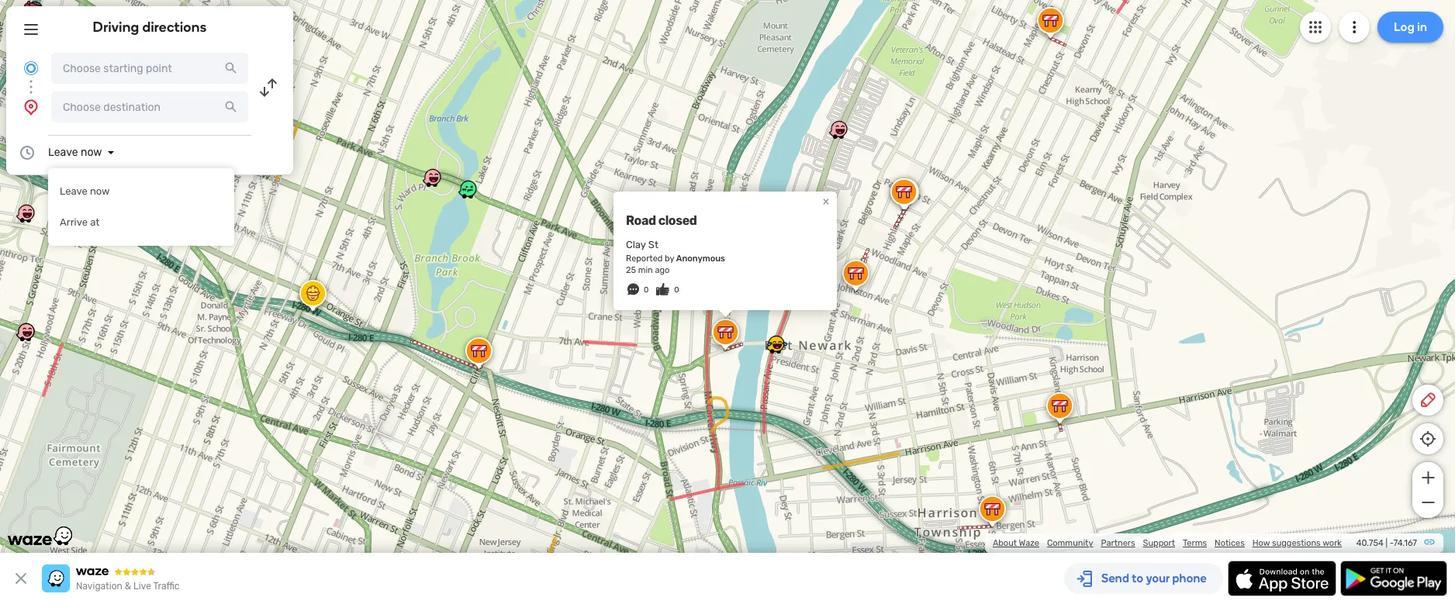 Task type: describe. For each thing, give the bounding box(es) containing it.
Choose destination text field
[[51, 92, 248, 123]]

navigation
[[76, 581, 123, 592]]

74.167
[[1394, 539, 1418, 549]]

location image
[[22, 98, 40, 116]]

arrive
[[60, 216, 88, 228]]

current location image
[[22, 59, 40, 78]]

notices link
[[1215, 539, 1245, 549]]

40.754
[[1357, 539, 1384, 549]]

arrive at option
[[48, 207, 234, 238]]

notices
[[1215, 539, 1245, 549]]

terms
[[1183, 539, 1207, 549]]

leave now option
[[48, 176, 234, 207]]

how
[[1253, 539, 1271, 549]]

about waze link
[[993, 539, 1040, 549]]

0 vertical spatial leave now
[[48, 146, 102, 159]]

directions
[[142, 19, 207, 36]]

link image
[[1424, 536, 1436, 549]]

suggestions
[[1273, 539, 1321, 549]]

clock image
[[18, 144, 36, 162]]

waze
[[1019, 539, 1040, 549]]

0 vertical spatial leave
[[48, 146, 78, 159]]

now inside leave now option
[[90, 185, 110, 197]]

leave inside option
[[60, 185, 88, 197]]

work
[[1323, 539, 1342, 549]]

how suggestions work link
[[1253, 539, 1342, 549]]

zoom out image
[[1419, 494, 1438, 512]]



Task type: vqa. For each thing, say whether or not it's contained in the screenshot.
the 'Asahi Imports 3005 S Lamar Blvd, Austin, Texas, United States'
no



Task type: locate. For each thing, give the bounding box(es) containing it.
arrive at
[[60, 216, 100, 228]]

leave now right clock icon
[[48, 146, 102, 159]]

leave right clock icon
[[48, 146, 78, 159]]

0 vertical spatial now
[[81, 146, 102, 159]]

25
[[626, 265, 636, 275], [626, 265, 636, 275]]

navigation & live traffic
[[76, 581, 180, 592]]

live
[[134, 581, 151, 592]]

clay st reported by anonymous 25 min ago
[[626, 239, 726, 275], [626, 239, 726, 275]]

1 vertical spatial leave now
[[60, 185, 110, 197]]

now up at
[[90, 185, 110, 197]]

road closed
[[626, 213, 697, 228], [626, 213, 697, 228]]

at
[[90, 216, 100, 228]]

1 vertical spatial now
[[90, 185, 110, 197]]

support link
[[1143, 539, 1176, 549]]

st
[[649, 239, 659, 250], [649, 239, 659, 250]]

support
[[1143, 539, 1176, 549]]

community
[[1048, 539, 1094, 549]]

pencil image
[[1419, 391, 1438, 410]]

1 vertical spatial leave
[[60, 185, 88, 197]]

driving directions
[[93, 19, 207, 36]]

traffic
[[153, 581, 180, 592]]

reported
[[626, 254, 663, 264], [626, 254, 663, 264]]

ago
[[655, 265, 670, 275], [655, 265, 670, 275]]

anonymous
[[677, 254, 726, 264], [677, 254, 726, 264]]

Choose starting point text field
[[51, 53, 248, 84]]

× link
[[819, 194, 833, 209], [819, 194, 833, 209]]

-
[[1390, 539, 1394, 549]]

driving
[[93, 19, 139, 36]]

now up leave now option on the left of page
[[81, 146, 102, 159]]

×
[[823, 194, 830, 209], [823, 194, 830, 209]]

min
[[638, 265, 653, 275], [638, 265, 653, 275]]

about
[[993, 539, 1017, 549]]

clay
[[626, 239, 646, 250], [626, 239, 646, 250]]

by
[[665, 254, 674, 264], [665, 254, 674, 264]]

community link
[[1048, 539, 1094, 549]]

|
[[1386, 539, 1388, 549]]

closed
[[659, 213, 697, 228], [659, 213, 697, 228]]

leave now inside option
[[60, 185, 110, 197]]

partners
[[1101, 539, 1136, 549]]

leave up arrive at the left of the page
[[60, 185, 88, 197]]

leave now up arrive at
[[60, 185, 110, 197]]

terms link
[[1183, 539, 1207, 549]]

partners link
[[1101, 539, 1136, 549]]

x image
[[12, 570, 30, 588]]

leave
[[48, 146, 78, 159], [60, 185, 88, 197]]

about waze community partners support terms notices how suggestions work
[[993, 539, 1342, 549]]

zoom in image
[[1419, 469, 1438, 487]]

0
[[644, 286, 649, 295], [644, 286, 649, 295], [675, 286, 680, 295], [675, 286, 680, 295]]

now
[[81, 146, 102, 159], [90, 185, 110, 197]]

road
[[626, 213, 656, 228], [626, 213, 656, 228]]

leave now
[[48, 146, 102, 159], [60, 185, 110, 197]]

&
[[125, 581, 131, 592]]

40.754 | -74.167
[[1357, 539, 1418, 549]]



